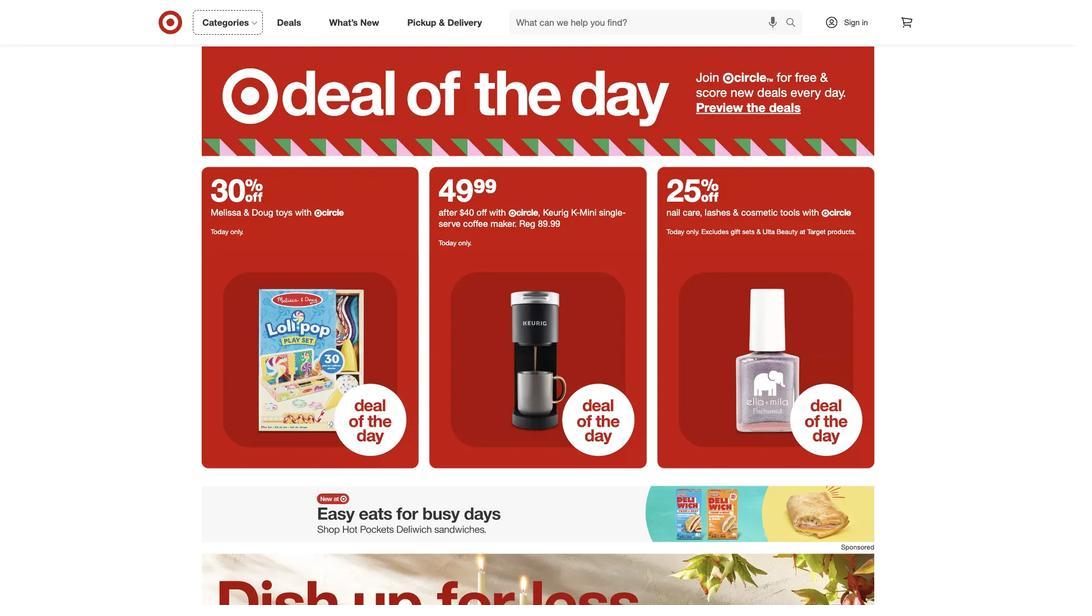 Task type: locate. For each thing, give the bounding box(es) containing it.
0 horizontal spatial today only.
[[211, 228, 244, 236]]

tm
[[767, 78, 773, 83]]

sponsored
[[841, 543, 874, 551]]

& right free
[[820, 70, 828, 85]]

2 horizontal spatial today
[[667, 228, 684, 236]]

1 horizontal spatial today only.
[[439, 239, 472, 247]]

circle
[[734, 70, 767, 85], [322, 207, 344, 218], [516, 207, 538, 218], [829, 207, 851, 218]]

target
[[807, 228, 826, 236]]

today only. down melissa
[[211, 228, 244, 236]]

2 horizontal spatial only.
[[686, 228, 700, 236]]

today only. down 'serve'
[[439, 239, 472, 247]]

circle for after $40 off with
[[516, 207, 538, 218]]

toys
[[276, 207, 293, 218]]

what's new link
[[320, 10, 393, 35]]

30
[[211, 171, 263, 209]]

what's new
[[329, 17, 379, 28]]

25
[[667, 171, 719, 209]]

what's
[[329, 17, 358, 28]]

& right pickup at top left
[[439, 17, 445, 28]]

new
[[731, 85, 754, 100]]

today for 25
[[667, 228, 684, 236]]

with up maker.
[[489, 207, 506, 218]]

sign in
[[844, 17, 868, 27]]

only. down the care, in the right top of the page
[[686, 228, 700, 236]]

target deal of the day image for 25
[[658, 252, 874, 468]]

with right toys
[[295, 207, 312, 218]]

today down melissa
[[211, 228, 229, 236]]

0 horizontal spatial only.
[[230, 228, 244, 236]]

1 horizontal spatial with
[[489, 207, 506, 218]]

only. down coffee
[[458, 239, 472, 247]]

care,
[[683, 207, 702, 218]]

doug
[[252, 207, 273, 218]]

target deal of the day image
[[202, 47, 874, 156], [658, 252, 874, 468], [202, 252, 418, 468]]

nail care, lashes & cosmetic tools with
[[667, 207, 822, 218]]

circle for melissa & doug toys with
[[322, 207, 344, 218]]

coffee
[[463, 219, 488, 230]]

today
[[211, 228, 229, 236], [667, 228, 684, 236], [439, 239, 456, 247]]

today only. excludes gift sets & ulta beauty at target products.
[[667, 228, 856, 236]]

1 vertical spatial today only.
[[439, 239, 472, 247]]

only. down melissa
[[230, 228, 244, 236]]

beauty
[[777, 228, 798, 236]]

with
[[295, 207, 312, 218], [489, 207, 506, 218], [802, 207, 819, 218]]

& right lashes
[[733, 207, 739, 218]]

dish up for less image
[[202, 554, 874, 605]]

0 horizontal spatial with
[[295, 207, 312, 218]]

day.
[[825, 85, 846, 100]]

reg
[[519, 219, 535, 230]]

3 with from the left
[[802, 207, 819, 218]]

advertisement region
[[202, 486, 874, 542]]

new
[[360, 17, 379, 28]]

ulta
[[763, 228, 775, 236]]

0 vertical spatial today only.
[[211, 228, 244, 236]]

with up target
[[802, 207, 819, 218]]

categories link
[[193, 10, 263, 35]]

k-
[[571, 207, 580, 218]]

maker.
[[491, 219, 517, 230]]

the
[[747, 100, 766, 116]]

&
[[439, 17, 445, 28], [820, 70, 828, 85], [244, 207, 249, 218], [733, 207, 739, 218], [757, 228, 761, 236]]

1 with from the left
[[295, 207, 312, 218]]

deals down tm
[[757, 85, 787, 100]]

today only.
[[211, 228, 244, 236], [439, 239, 472, 247]]

& left doug
[[244, 207, 249, 218]]

deals
[[757, 85, 787, 100], [769, 100, 801, 116]]

today down 'serve'
[[439, 239, 456, 247]]

0 horizontal spatial today
[[211, 228, 229, 236]]

free
[[795, 70, 817, 85]]

today down nail
[[667, 228, 684, 236]]

2 horizontal spatial with
[[802, 207, 819, 218]]

49
[[439, 171, 473, 209]]

only. for 30
[[230, 228, 244, 236]]

melissa & doug toys with
[[211, 207, 314, 218]]

score
[[696, 85, 727, 100]]

49 99
[[439, 171, 497, 209]]

after $40 off with
[[439, 207, 508, 218]]

only.
[[230, 228, 244, 236], [686, 228, 700, 236], [458, 239, 472, 247]]

circle for nail care, lashes & cosmetic tools with
[[829, 207, 851, 218]]

deal of the day image
[[430, 252, 646, 468]]

,
[[538, 207, 540, 218]]

tools
[[780, 207, 800, 218]]

target deal of the day image for 30
[[202, 252, 418, 468]]



Task type: describe. For each thing, give the bounding box(es) containing it.
sign
[[844, 17, 860, 27]]

$40
[[460, 207, 474, 218]]

deals right the
[[769, 100, 801, 116]]

join ◎ circle tm
[[696, 70, 773, 85]]

deals link
[[267, 10, 315, 35]]

off
[[477, 207, 487, 218]]

after
[[439, 207, 457, 218]]

join
[[696, 70, 719, 85]]

1 horizontal spatial only.
[[458, 239, 472, 247]]

delivery
[[447, 17, 482, 28]]

today only. for after
[[439, 239, 472, 247]]

search button
[[781, 10, 808, 37]]

◎
[[723, 72, 734, 84]]

& inside "link"
[[439, 17, 445, 28]]

pickup
[[407, 17, 436, 28]]

, keurig k-mini single- serve coffee maker. reg 89.99
[[439, 207, 626, 230]]

preview
[[696, 100, 743, 116]]

What can we help you find? suggestions appear below search field
[[509, 10, 789, 35]]

nail
[[667, 207, 680, 218]]

today only. for melissa
[[211, 228, 244, 236]]

cosmetic
[[741, 207, 778, 218]]

today for 30
[[211, 228, 229, 236]]

for free & score new deals every day. preview the deals
[[696, 70, 846, 116]]

for
[[777, 70, 792, 85]]

1 horizontal spatial today
[[439, 239, 456, 247]]

serve
[[439, 219, 461, 230]]

at
[[800, 228, 805, 236]]

single-
[[599, 207, 626, 218]]

in
[[862, 17, 868, 27]]

pickup & delivery link
[[398, 10, 496, 35]]

only. for 25
[[686, 228, 700, 236]]

deals
[[277, 17, 301, 28]]

gift
[[731, 228, 740, 236]]

categories
[[202, 17, 249, 28]]

melissa
[[211, 207, 241, 218]]

sets
[[742, 228, 755, 236]]

99
[[473, 171, 497, 209]]

every
[[791, 85, 821, 100]]

& left ulta
[[757, 228, 761, 236]]

mini
[[580, 207, 596, 218]]

2 with from the left
[[489, 207, 506, 218]]

sign in link
[[816, 10, 886, 35]]

products.
[[828, 228, 856, 236]]

excludes
[[701, 228, 729, 236]]

pickup & delivery
[[407, 17, 482, 28]]

search
[[781, 18, 808, 29]]

keurig
[[543, 207, 569, 218]]

lashes
[[705, 207, 731, 218]]

89.99
[[538, 219, 560, 230]]

& inside for free & score new deals every day. preview the deals
[[820, 70, 828, 85]]



Task type: vqa. For each thing, say whether or not it's contained in the screenshot.
free
yes



